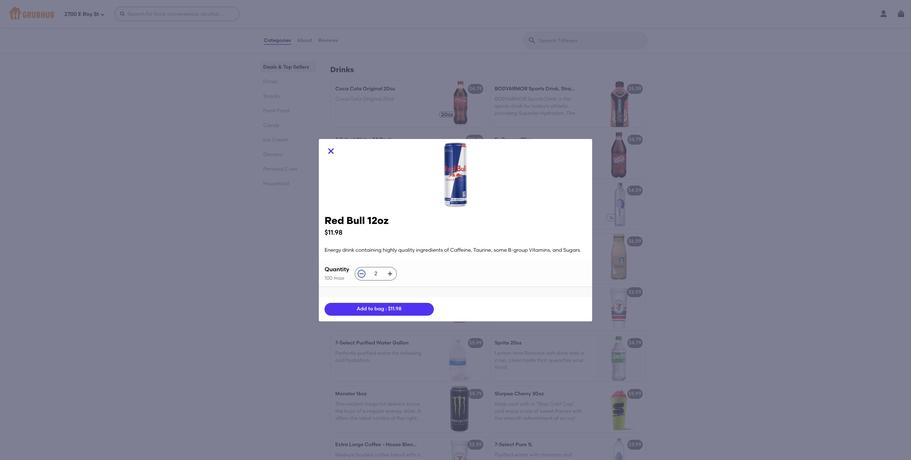 Task type: vqa. For each thing, say whether or not it's contained in the screenshot.
Personal Care tab
yes



Task type: describe. For each thing, give the bounding box(es) containing it.
eat,
[[351, 34, 360, 40]]

lemon-lime flavored soft drink with a crisp, clean taste that quenches your thirst.
[[495, 351, 584, 371]]

1 horizontal spatial $11.98
[[388, 306, 402, 312]]

simply orange juice 52oz image
[[433, 234, 487, 280]]

7- for 7-select water 24 pack
[[336, 137, 340, 143]]

ice
[[264, 137, 271, 143]]

water inside perfectly purified water for refueling and hydration.
[[378, 351, 392, 357]]

1 vertical spatial energy
[[325, 248, 341, 254]]

sprite 20oz
[[495, 341, 522, 347]]

beverage.
[[495, 278, 519, 284]]

flavored
[[525, 351, 545, 357]]

1 vertical spatial quality
[[399, 248, 415, 254]]

highly inside "energy drink containing highly quality ingredients of caffeine, taurine, some b-group vitamins, and sugars."
[[394, 198, 408, 204]]

you
[[372, 307, 380, 313]]

reviews
[[318, 37, 338, 43]]

1 vertical spatial water
[[377, 341, 392, 347]]

divine
[[545, 256, 560, 262]]

quenches
[[549, 358, 572, 364]]

grocery
[[264, 152, 283, 158]]

about
[[297, 37, 312, 43]]

with up icy!
[[573, 409, 583, 415]]

main navigation navigation
[[0, 0, 912, 28]]

vanilla
[[561, 256, 577, 262]]

$5.39
[[629, 86, 642, 92]]

with inside funyuns® onion flavored rings are a deliciously different snack that's fun to eat, with a crisp texture and zesty onion flavor
[[361, 34, 371, 40]]

large for extra large coffee - house blend 24oz
[[349, 442, 364, 449]]

clean
[[336, 147, 350, 153]]

water inside a delicious orange juice free from water or preservtives and not from concentrate.
[[336, 256, 349, 262]]

your
[[574, 358, 584, 364]]

drink inside "energy drink containing highly quality ingredients of caffeine, taurine, some b-group vitamins, and sugars."
[[353, 198, 365, 204]]

7-select water 24 pack
[[336, 137, 392, 143]]

flavor
[[363, 42, 377, 48]]

that's
[[404, 27, 417, 33]]

a up "mixed"
[[517, 249, 520, 255]]

household tab
[[264, 180, 313, 188]]

$3.59 for extra large coffee - house blend 24oz image
[[469, 442, 482, 449]]

the
[[511, 263, 520, 269]]

not
[[398, 256, 406, 262]]

7- for 7-select purified water gallon
[[336, 341, 340, 347]]

caffeine, inside "energy drink containing highly quality ingredients of caffeine, taurine, some b-group vitamins, and sugars."
[[370, 205, 392, 211]]

cup"
[[563, 402, 575, 408]]

flavor.
[[495, 263, 510, 269]]

2 horizontal spatial svg image
[[898, 10, 906, 18]]

1 vertical spatial ingredients
[[416, 248, 443, 254]]

grocery tab
[[264, 151, 313, 158]]

1 horizontal spatial sugars.
[[564, 248, 582, 254]]

electrolit strawberry kiwi 21oz image
[[433, 285, 487, 331]]

zesty
[[336, 42, 348, 48]]

1 horizontal spatial group
[[514, 248, 528, 254]]

quantity 100 max
[[325, 266, 349, 282]]

creamy
[[521, 249, 540, 255]]

a
[[336, 249, 339, 255]]

2 horizontal spatial svg image
[[388, 271, 393, 277]]

the inside keep cool with a "stay cold cup" and enjoy a mix of sweet flavors with the smooth refreshment of an icy!
[[495, 416, 503, 422]]

e
[[78, 11, 81, 17]]

cherry
[[515, 392, 531, 398]]

$3.99
[[629, 442, 642, 449]]

extra large coffee - house blend 24oz
[[336, 442, 429, 449]]

pepper
[[502, 137, 520, 143]]

a up mix at the bottom
[[531, 402, 535, 408]]

ice cream tab
[[264, 136, 313, 144]]

1 horizontal spatial b-
[[508, 248, 514, 254]]

7-select pure 1l
[[495, 442, 533, 449]]

snacks
[[264, 93, 281, 99]]

refreshing
[[336, 300, 361, 306]]

candy
[[264, 123, 280, 129]]

0 vertical spatial from
[[405, 249, 416, 255]]

soft
[[546, 351, 555, 357]]

vitamins, inside "energy drink containing highly quality ingredients of caffeine, taurine, some b-group vitamins, and sugars."
[[371, 212, 393, 218]]

purified inside purified water with minerals and electrolytes added for taste.
[[495, 453, 513, 459]]

and up divine
[[553, 248, 563, 254]]

perfectly
[[336, 351, 357, 357]]

gallon
[[393, 341, 409, 347]]

electrolytes inside purified water with minerals and electrolytes added for taste.
[[495, 460, 523, 461]]

fresh
[[264, 108, 276, 114]]

0 horizontal spatial purified
[[356, 341, 375, 347]]

different
[[366, 27, 387, 33]]

dr pepper 20oz image
[[593, 132, 646, 179]]

select for purified
[[340, 341, 355, 347]]

smooth
[[504, 416, 522, 422]]

delicious
[[340, 249, 362, 255]]

that
[[537, 358, 547, 364]]

$12.39
[[468, 137, 482, 143]]

0 vertical spatial cola
[[350, 86, 362, 92]]

coffee
[[562, 249, 577, 255]]

1 horizontal spatial taurine,
[[474, 248, 493, 254]]

28oz
[[610, 86, 622, 92]]

lost
[[397, 314, 405, 320]]

undeniably
[[538, 271, 565, 277]]

Input item quantity number field
[[368, 268, 384, 281]]

1 horizontal spatial vitamins,
[[529, 248, 552, 254]]

texture
[[390, 34, 407, 40]]

water inside clean and refreshing water to stay hydrated all day.
[[387, 147, 401, 153]]

1 horizontal spatial caffeine,
[[450, 248, 473, 254]]

"stay
[[536, 402, 549, 408]]

mix
[[524, 409, 533, 415]]

and inside a delicious orange juice free from water or preservtives and not from concentrate.
[[387, 256, 396, 262]]

$3.59 for the extra large coffee - 7 reserve colombian 24oz image
[[629, 290, 642, 296]]

$4.59
[[629, 188, 642, 194]]

taste.
[[549, 460, 563, 461]]

rings
[[401, 20, 414, 26]]

refueling
[[400, 351, 422, 357]]

refreshment
[[524, 416, 553, 422]]

$4.79 for monster 16oz
[[470, 392, 482, 398]]

personal care
[[264, 166, 298, 172]]

1 horizontal spatial drinks
[[331, 65, 354, 74]]

large for extra large coffee - 7 reserve colombian 24oz
[[509, 290, 523, 296]]

bodyarmor sports drink, strawberry banana 28oz image
[[593, 81, 646, 128]]

added
[[524, 460, 540, 461]]

snack
[[388, 27, 402, 33]]

of inside "energy drink containing highly quality ingredients of caffeine, taurine, some b-group vitamins, and sugars."
[[364, 205, 369, 211]]

arabica
[[535, 263, 555, 269]]

sugars. inside "energy drink containing highly quality ingredients of caffeine, taurine, some b-group vitamins, and sugars."
[[405, 212, 423, 218]]

crisp
[[377, 34, 389, 40]]

$4.79 for sprite 20oz
[[629, 341, 642, 347]]

2700 e roy st
[[64, 11, 99, 17]]

enjoy
[[506, 409, 519, 415]]

crisp,
[[495, 358, 508, 364]]

flavored
[[379, 20, 400, 26]]

energy inside button
[[336, 198, 352, 204]]

taste
[[524, 358, 536, 364]]

cream
[[272, 137, 289, 143]]

and up during
[[405, 307, 415, 313]]

1 vertical spatial highly
[[383, 248, 397, 254]]

extra large coffee - house blend 24oz image
[[433, 438, 487, 461]]

free
[[394, 249, 404, 255]]

and inside "energy drink containing highly quality ingredients of caffeine, taurine, some b-group vitamins, and sugars."
[[394, 212, 404, 218]]

extra large coffee - 7 reserve colombian 24oz
[[495, 290, 610, 296]]

for inside perfectly purified water for refueling and hydration.
[[393, 351, 399, 357]]

milk,
[[506, 256, 517, 262]]

for inside purified water with minerals and electrolytes added for taste.
[[542, 460, 548, 461]]

&
[[279, 64, 282, 70]]

0 horizontal spatial svg image
[[100, 12, 105, 17]]

1 horizontal spatial svg image
[[359, 271, 365, 277]]

water inside purified water with minerals and electrolytes added for taste.
[[515, 453, 529, 459]]

:
[[386, 306, 387, 312]]

pure
[[516, 442, 527, 449]]

1 vertical spatial drink
[[343, 248, 355, 254]]

candy tab
[[264, 122, 313, 129]]

reserve
[[549, 290, 569, 296]]



Task type: locate. For each thing, give the bounding box(es) containing it.
with inside 'discover a creamy blend of coffee and milk, mixed with divine vanilla flavor. the finest arabica beans create a rich and undeniably luscious beverage.'
[[534, 256, 544, 262]]

a left mix at the bottom
[[520, 409, 523, 415]]

0 vertical spatial select
[[340, 137, 355, 143]]

and inside funyuns® onion flavored rings are a deliciously different snack that's fun to eat, with a crisp texture and zesty onion flavor
[[408, 34, 418, 40]]

to down kiwi
[[368, 306, 373, 312]]

24
[[373, 137, 379, 143]]

bag
[[375, 306, 385, 312]]

1 vertical spatial taurine,
[[474, 248, 493, 254]]

water up perfectly purified water for refueling and hydration.
[[377, 341, 392, 347]]

with up added
[[530, 453, 540, 459]]

colombian
[[570, 290, 597, 296]]

24oz
[[598, 290, 610, 296], [418, 442, 429, 449]]

0 horizontal spatial b-
[[350, 212, 355, 218]]

0 horizontal spatial group
[[355, 212, 370, 218]]

7- left pure
[[495, 442, 499, 449]]

0 horizontal spatial taurine,
[[393, 205, 412, 211]]

blend
[[403, 442, 416, 449]]

0 vertical spatial coca
[[336, 86, 349, 92]]

purified up purified
[[356, 341, 375, 347]]

fun
[[336, 34, 343, 40]]

the left smooth
[[495, 416, 503, 422]]

svg image right st
[[120, 11, 125, 17]]

categories button
[[264, 28, 292, 53]]

coffee left house
[[365, 442, 381, 449]]

b- up milk,
[[508, 248, 514, 254]]

to inside 'refreshing kiwi and strawberry flavors to keep you hydrated and replenish the electrolytes lost during exercise.'
[[353, 307, 358, 313]]

- left house
[[383, 442, 385, 449]]

mixed
[[518, 256, 533, 262]]

cold
[[550, 402, 562, 408]]

1 vertical spatial energy drink containing highly quality ingredients of caffeine, taurine, some b-group vitamins, and sugars.
[[325, 248, 582, 254]]

a
[[336, 27, 339, 33], [373, 34, 376, 40], [517, 249, 520, 255], [512, 271, 515, 277], [581, 351, 584, 357], [531, 402, 535, 408], [520, 409, 523, 415]]

0 horizontal spatial $5.99
[[470, 341, 482, 347]]

refreshing kiwi and strawberry flavors to keep you hydrated and replenish the electrolytes lost during exercise.
[[336, 300, 422, 327]]

sellers
[[294, 64, 310, 70]]

bodyarmor sports drink, strawberry banana 28oz
[[495, 86, 622, 92]]

0 horizontal spatial the
[[359, 314, 367, 320]]

hydrated down clean
[[336, 154, 358, 160]]

1 horizontal spatial hydrated
[[382, 307, 404, 313]]

0 vertical spatial quality
[[409, 198, 426, 204]]

0 horizontal spatial caffeine,
[[370, 205, 392, 211]]

smartwater 1l image
[[593, 183, 646, 229]]

1 vertical spatial coffee
[[365, 442, 381, 449]]

and inside perfectly purified water for refueling and hydration.
[[336, 358, 345, 364]]

and down juice
[[387, 256, 396, 262]]

water left 24
[[356, 137, 371, 143]]

luscious
[[566, 271, 585, 277]]

energy
[[336, 198, 352, 204], [325, 248, 341, 254]]

0 vertical spatial ingredients
[[336, 205, 363, 211]]

containing up "preservtives"
[[356, 248, 382, 254]]

or
[[351, 256, 356, 262]]

1 vertical spatial cola
[[350, 96, 362, 102]]

0 vertical spatial highly
[[394, 198, 408, 204]]

- for 7
[[542, 290, 544, 296]]

and inside clean and refreshing water to stay hydrated all day.
[[351, 147, 361, 153]]

svg image inside main navigation navigation
[[120, 11, 125, 17]]

coffee for 7
[[524, 290, 541, 296]]

preservtives
[[357, 256, 386, 262]]

-
[[542, 290, 544, 296], [383, 442, 385, 449]]

0 vertical spatial containing
[[367, 198, 393, 204]]

group inside "energy drink containing highly quality ingredients of caffeine, taurine, some b-group vitamins, and sugars."
[[355, 212, 370, 218]]

0 horizontal spatial 24oz
[[418, 442, 429, 449]]

banana
[[590, 86, 609, 92]]

water down 7-select purified water gallon
[[378, 351, 392, 357]]

0 vertical spatial taurine,
[[393, 205, 412, 211]]

a down different
[[373, 34, 376, 40]]

coca cola original 20oz
[[336, 86, 395, 92], [336, 96, 394, 102]]

0 horizontal spatial extra
[[336, 442, 348, 449]]

flavors up the replenish
[[336, 307, 351, 313]]

some inside "energy drink containing highly quality ingredients of caffeine, taurine, some b-group vitamins, and sugars."
[[336, 212, 349, 218]]

containing
[[367, 198, 393, 204], [356, 248, 382, 254]]

water down pack
[[387, 147, 401, 153]]

cool
[[509, 402, 519, 408]]

select left pure
[[499, 442, 515, 449]]

minerals
[[541, 453, 562, 459]]

with
[[361, 34, 371, 40], [534, 256, 544, 262], [570, 351, 580, 357], [520, 402, 530, 408], [573, 409, 583, 415], [530, 453, 540, 459]]

extra for extra large coffee - house blend 24oz
[[336, 442, 348, 449]]

flavors up an
[[556, 409, 572, 415]]

electrolytes inside 'refreshing kiwi and strawberry flavors to keep you hydrated and replenish the electrolytes lost during exercise.'
[[368, 314, 396, 320]]

drink up bull
[[353, 198, 365, 204]]

1 horizontal spatial some
[[494, 248, 507, 254]]

7- for 7-select pure 1l
[[495, 442, 499, 449]]

for
[[393, 351, 399, 357], [542, 460, 548, 461]]

to inside funyuns® onion flavored rings are a deliciously different snack that's fun to eat, with a crisp texture and zesty onion flavor
[[344, 34, 349, 40]]

with up arabica
[[534, 256, 544, 262]]

svg image left all
[[327, 147, 336, 155]]

1 horizontal spatial svg image
[[327, 147, 336, 155]]

$11.98 down strawberry
[[388, 306, 402, 312]]

1 vertical spatial $3.59
[[469, 442, 482, 449]]

1 horizontal spatial coffee
[[524, 290, 541, 296]]

food
[[278, 108, 290, 114]]

thirst.
[[495, 365, 508, 371]]

and up flavor.
[[495, 256, 505, 262]]

1 vertical spatial -
[[383, 442, 385, 449]]

slurpee cherry 30oz image
[[593, 387, 646, 433]]

magnifying glass icon image
[[528, 36, 537, 45]]

0 horizontal spatial $3.59
[[469, 442, 482, 449]]

24oz right blend
[[418, 442, 429, 449]]

1 vertical spatial the
[[495, 416, 503, 422]]

and up add to bag : $11.98
[[372, 300, 382, 306]]

and down finest on the bottom right of the page
[[527, 271, 537, 277]]

b- inside button
[[350, 212, 355, 218]]

drinks inside tab
[[264, 79, 278, 85]]

1 vertical spatial electrolytes
[[495, 460, 523, 461]]

a inside lemon-lime flavored soft drink with a crisp, clean taste that quenches your thirst.
[[581, 351, 584, 357]]

create
[[495, 271, 511, 277]]

deliciously
[[340, 27, 365, 33]]

1 vertical spatial coca cola original 20oz
[[336, 96, 394, 102]]

personal care tab
[[264, 166, 313, 173]]

svg image right input item quantity number field
[[388, 271, 393, 277]]

0 vertical spatial purified
[[356, 341, 375, 347]]

categories
[[264, 37, 291, 43]]

energy drink containing highly quality ingredients of caffeine, taurine, some b-group vitamins, and sugars. inside energy drink containing highly quality ingredients of caffeine, taurine, some b-group vitamins, and sugars. button
[[336, 198, 426, 218]]

1 coca cola original 20oz from the top
[[336, 86, 395, 92]]

clean and refreshing water to stay hydrated all day.
[[336, 147, 419, 160]]

0 horizontal spatial coffee
[[365, 442, 381, 449]]

some
[[336, 212, 349, 218], [494, 248, 507, 254]]

1 vertical spatial 7-
[[336, 341, 340, 347]]

1 vertical spatial original
[[363, 96, 382, 102]]

st
[[94, 11, 99, 17]]

for down minerals
[[542, 460, 548, 461]]

7-select water 24 pack image
[[433, 132, 487, 179]]

and down the perfectly
[[336, 358, 345, 364]]

0 vertical spatial some
[[336, 212, 349, 218]]

to left 'keep'
[[353, 307, 358, 313]]

containing inside "energy drink containing highly quality ingredients of caffeine, taurine, some b-group vitamins, and sugars."
[[367, 198, 393, 204]]

select for pure
[[499, 442, 515, 449]]

7-select purified water gallon image
[[433, 336, 487, 382]]

b- right red
[[350, 212, 355, 218]]

0 vertical spatial 7-
[[336, 137, 340, 143]]

1 vertical spatial $11.98
[[388, 306, 402, 312]]

0 vertical spatial vitamins,
[[371, 212, 393, 218]]

0 vertical spatial energy
[[336, 198, 352, 204]]

svg image
[[120, 11, 125, 17], [327, 147, 336, 155], [388, 271, 393, 277]]

$5.99 for keep cool with a "stay cold cup" and enjoy a mix of sweet flavors with the smooth refreshment of an icy!
[[629, 392, 642, 398]]

purified
[[358, 351, 376, 357]]

taurine, inside button
[[393, 205, 412, 211]]

1 coca from the top
[[336, 86, 349, 92]]

1 horizontal spatial the
[[495, 416, 503, 422]]

and inside keep cool with a "stay cold cup" and enjoy a mix of sweet flavors with the smooth refreshment of an icy!
[[495, 409, 505, 415]]

2 vertical spatial svg image
[[388, 271, 393, 277]]

drinks tab
[[264, 78, 313, 85]]

1 horizontal spatial flavors
[[556, 409, 572, 415]]

2 coca cola original 20oz from the top
[[336, 96, 394, 102]]

1 horizontal spatial for
[[542, 460, 548, 461]]

1 vertical spatial coca
[[336, 96, 349, 102]]

and up all
[[351, 147, 361, 153]]

starbucks frappuccino vanilla 13.7oz image
[[593, 234, 646, 280]]

red bull 12oz image
[[433, 183, 487, 229]]

1 vertical spatial group
[[514, 248, 528, 254]]

0 horizontal spatial ingredients
[[336, 205, 363, 211]]

roy
[[83, 11, 92, 17]]

1 vertical spatial caffeine,
[[450, 248, 473, 254]]

vitamins, right bull
[[371, 212, 393, 218]]

drink
[[353, 198, 365, 204], [343, 248, 355, 254], [556, 351, 568, 357]]

keep cool with a "stay cold cup" and enjoy a mix of sweet flavors with the smooth refreshment of an icy!
[[495, 402, 583, 422]]

the
[[359, 314, 367, 320], [495, 416, 503, 422]]

select up the perfectly
[[340, 341, 355, 347]]

with inside lemon-lime flavored soft drink with a crisp, clean taste that quenches your thirst.
[[570, 351, 580, 357]]

highly
[[394, 198, 408, 204], [383, 248, 397, 254]]

0 vertical spatial water
[[356, 137, 371, 143]]

1 vertical spatial vitamins,
[[529, 248, 552, 254]]

- for house
[[383, 442, 385, 449]]

sprite
[[495, 341, 510, 347]]

30oz
[[533, 392, 544, 398]]

taurine,
[[393, 205, 412, 211], [474, 248, 493, 254]]

drinks down deals
[[264, 79, 278, 85]]

7- up clean
[[336, 137, 340, 143]]

the inside 'refreshing kiwi and strawberry flavors to keep you hydrated and replenish the electrolytes lost during exercise.'
[[359, 314, 367, 320]]

replenish
[[336, 314, 357, 320]]

1 horizontal spatial ingredients
[[416, 248, 443, 254]]

1 horizontal spatial electrolytes
[[495, 460, 523, 461]]

and down that's
[[408, 34, 418, 40]]

purified down 7-select pure 1l
[[495, 453, 513, 459]]

energy up red
[[336, 198, 352, 204]]

2 vertical spatial 7-
[[495, 442, 499, 449]]

water down pure
[[515, 453, 529, 459]]

with up mix at the bottom
[[520, 402, 530, 408]]

1 vertical spatial $5.99
[[629, 392, 642, 398]]

0 vertical spatial energy drink containing highly quality ingredients of caffeine, taurine, some b-group vitamins, and sugars.
[[336, 198, 426, 218]]

day.
[[366, 154, 376, 160]]

and inside purified water with minerals and electrolytes added for taste.
[[563, 453, 573, 459]]

fresh food tab
[[264, 107, 313, 115]]

0 vertical spatial extra
[[495, 290, 508, 296]]

an
[[560, 416, 566, 422]]

flavors inside keep cool with a "stay cold cup" and enjoy a mix of sweet flavors with the smooth refreshment of an icy!
[[556, 409, 572, 415]]

0 vertical spatial -
[[542, 290, 544, 296]]

kiwi
[[362, 300, 371, 306]]

caffeine,
[[370, 205, 392, 211], [450, 248, 473, 254]]

and down keep at the right bottom
[[495, 409, 505, 415]]

ice cream
[[264, 137, 289, 143]]

drinks down the zesty
[[331, 65, 354, 74]]

water down a at the bottom
[[336, 256, 349, 262]]

and right minerals
[[563, 453, 573, 459]]

to left stay
[[402, 147, 407, 153]]

drinks
[[331, 65, 354, 74], [264, 79, 278, 85]]

group up "mixed"
[[514, 248, 528, 254]]

deals & top sellers tab
[[264, 63, 313, 71]]

funyuns® onion flavored rings are a deliciously different snack that's fun to eat, with a crisp texture and zesty onion flavor
[[336, 20, 424, 48]]

1 vertical spatial svg image
[[327, 147, 336, 155]]

water
[[387, 147, 401, 153], [336, 256, 349, 262], [378, 351, 392, 357], [515, 453, 529, 459]]

hydrated down strawberry
[[382, 307, 404, 313]]

0 vertical spatial hydrated
[[336, 154, 358, 160]]

energy up quantity
[[325, 248, 341, 254]]

blend
[[541, 249, 555, 255]]

electrolytes down bag
[[368, 314, 396, 320]]

with up your at the bottom of the page
[[570, 351, 580, 357]]

ingredients inside "energy drink containing highly quality ingredients of caffeine, taurine, some b-group vitamins, and sugars."
[[336, 205, 363, 211]]

1 vertical spatial for
[[542, 460, 548, 461]]

cola
[[350, 86, 362, 92], [350, 96, 362, 102]]

0 vertical spatial coffee
[[524, 290, 541, 296]]

slurpee cherry 30oz
[[495, 392, 544, 398]]

select for water
[[340, 137, 355, 143]]

$11.98
[[325, 229, 343, 237], [388, 306, 402, 312]]

flavors inside 'refreshing kiwi and strawberry flavors to keep you hydrated and replenish the electrolytes lost during exercise.'
[[336, 307, 351, 313]]

0 horizontal spatial for
[[393, 351, 399, 357]]

extra large coffee - 7 reserve colombian 24oz image
[[593, 285, 646, 331]]

discover
[[495, 249, 516, 255]]

vitamins,
[[371, 212, 393, 218], [529, 248, 552, 254]]

a up your at the bottom of the page
[[581, 351, 584, 357]]

vitamins, up divine
[[529, 248, 552, 254]]

to right fun
[[344, 34, 349, 40]]

a left rich
[[512, 271, 515, 277]]

orange
[[363, 249, 380, 255]]

1 vertical spatial large
[[349, 442, 364, 449]]

0 vertical spatial for
[[393, 351, 399, 357]]

dr
[[495, 137, 501, 143]]

extra for extra large coffee - 7 reserve colombian 24oz
[[495, 290, 508, 296]]

2 coca from the top
[[336, 96, 349, 102]]

from right not
[[407, 256, 418, 262]]

of inside 'discover a creamy blend of coffee and milk, mixed with divine vanilla flavor. the finest arabica beans create a rich and undeniably luscious beverage.'
[[556, 249, 561, 255]]

1 horizontal spatial $5.99
[[629, 392, 642, 398]]

ingredients up bull
[[336, 205, 363, 211]]

0 horizontal spatial electrolytes
[[368, 314, 396, 320]]

- left 7
[[542, 290, 544, 296]]

2 vertical spatial select
[[499, 442, 515, 449]]

with up flavor
[[361, 34, 371, 40]]

select up clean
[[340, 137, 355, 143]]

0 horizontal spatial large
[[349, 442, 364, 449]]

0 vertical spatial drink
[[353, 198, 365, 204]]

drink up quenches at right
[[556, 351, 568, 357]]

deals
[[264, 64, 277, 70]]

juice
[[381, 249, 393, 255]]

to inside clean and refreshing water to stay hydrated all day.
[[402, 147, 407, 153]]

7-select pure 1l image
[[593, 438, 646, 461]]

and right 12oz at the top left of page
[[394, 212, 404, 218]]

bull
[[347, 215, 365, 227]]

1 vertical spatial purified
[[495, 453, 513, 459]]

24oz right colombian
[[598, 290, 610, 296]]

clean
[[509, 358, 523, 364]]

the down 'keep'
[[359, 314, 367, 320]]

svg image
[[898, 10, 906, 18], [100, 12, 105, 17], [359, 271, 365, 277]]

hydrated inside 'refreshing kiwi and strawberry flavors to keep you hydrated and replenish the electrolytes lost during exercise.'
[[382, 307, 404, 313]]

monster 16oz image
[[433, 387, 487, 433]]

0 vertical spatial 24oz
[[598, 290, 610, 296]]

electrolytes down 7-select pure 1l
[[495, 460, 523, 461]]

hydrated inside clean and refreshing water to stay hydrated all day.
[[336, 154, 358, 160]]

$4.79
[[470, 86, 482, 92], [629, 137, 642, 143], [629, 341, 642, 347], [470, 392, 482, 398]]

onion
[[349, 42, 362, 48]]

0 horizontal spatial water
[[356, 137, 371, 143]]

0 horizontal spatial -
[[383, 442, 385, 449]]

0 vertical spatial flavors
[[336, 307, 351, 313]]

1 vertical spatial from
[[407, 256, 418, 262]]

group right red
[[355, 212, 370, 218]]

coca cola original 20oz image
[[433, 81, 487, 128]]

1 vertical spatial drinks
[[264, 79, 278, 85]]

a up fun
[[336, 27, 339, 33]]

0 vertical spatial original
[[363, 86, 383, 92]]

beans
[[556, 263, 571, 269]]

fresh food
[[264, 108, 290, 114]]

containing up 12oz at the top left of page
[[367, 198, 393, 204]]

0 vertical spatial svg image
[[120, 11, 125, 17]]

$11.98 inside red bull 12oz $11.98
[[325, 229, 343, 237]]

sprite 20oz image
[[593, 336, 646, 382]]

slurpee
[[495, 392, 514, 398]]

funyuns onion flavored rings 6oz image
[[433, 5, 487, 51]]

16oz
[[357, 392, 367, 398]]

during
[[407, 314, 422, 320]]

$4.79 for coca cola original 20oz
[[470, 86, 482, 92]]

coffee for house
[[365, 442, 381, 449]]

$5.99 for perfectly purified water for refueling and hydration.
[[470, 341, 482, 347]]

funyuns®
[[336, 20, 362, 26]]

7-select purified water gallon
[[336, 341, 409, 347]]

for down gallon
[[393, 351, 399, 357]]

0 vertical spatial $11.98
[[325, 229, 343, 237]]

0 vertical spatial $5.99
[[470, 341, 482, 347]]

1 vertical spatial 24oz
[[418, 442, 429, 449]]

snacks tab
[[264, 93, 313, 100]]

coffee left 7
[[524, 290, 541, 296]]

from up not
[[405, 249, 416, 255]]

1 horizontal spatial large
[[509, 290, 523, 296]]

quality inside "energy drink containing highly quality ingredients of caffeine, taurine, some b-group vitamins, and sugars."
[[409, 198, 426, 204]]

2700
[[64, 11, 77, 17]]

1 vertical spatial containing
[[356, 248, 382, 254]]

0 vertical spatial b-
[[350, 212, 355, 218]]

purified water with minerals and electrolytes added for taste.
[[495, 453, 573, 461]]

pack
[[380, 137, 392, 143]]

ingredients right free
[[416, 248, 443, 254]]

drink up or
[[343, 248, 355, 254]]

7- up the perfectly
[[336, 341, 340, 347]]

0 vertical spatial coca cola original 20oz
[[336, 86, 395, 92]]

with inside purified water with minerals and electrolytes added for taste.
[[530, 453, 540, 459]]

1 vertical spatial hydrated
[[382, 307, 404, 313]]

house
[[386, 442, 401, 449]]

top
[[283, 64, 292, 70]]

sweet
[[540, 409, 554, 415]]

$11.98 down red
[[325, 229, 343, 237]]

0 vertical spatial group
[[355, 212, 370, 218]]

drink inside lemon-lime flavored soft drink with a crisp, clean taste that quenches your thirst.
[[556, 351, 568, 357]]

original
[[363, 86, 383, 92], [363, 96, 382, 102]]

add to bag : $11.98
[[357, 306, 402, 312]]



